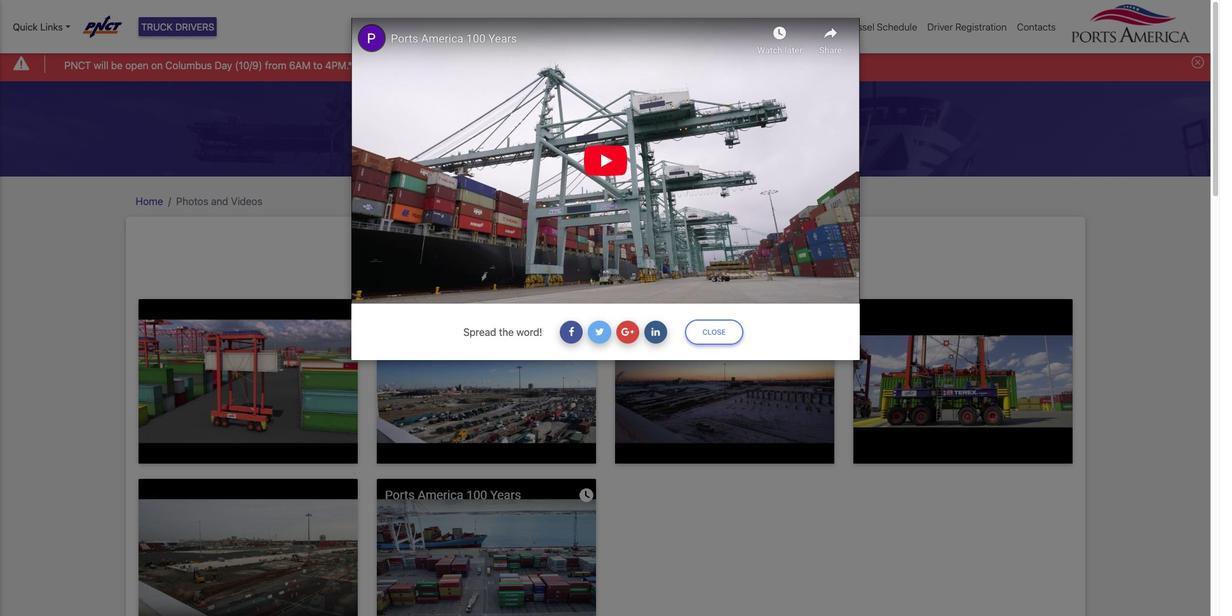 Task type: locate. For each thing, give the bounding box(es) containing it.
0 horizontal spatial and
[[211, 196, 228, 207]]

registration
[[956, 21, 1007, 32]]

for right read
[[660, 276, 673, 287]]

future.
[[693, 276, 726, 287]]

to
[[313, 59, 323, 71]]

0 horizontal spatial home
[[136, 196, 163, 207]]

1 horizontal spatial photos and videos
[[525, 118, 685, 142]]

1 horizontal spatial videos
[[626, 118, 685, 142]]

pnct will be open on columbus day (10/9) from 6am to 4pm.*click for details*
[[64, 59, 435, 71]]

1 vertical spatial the
[[499, 327, 514, 338]]

video
[[532, 244, 589, 269]]

safety
[[784, 21, 811, 32]]

0 vertical spatial home link
[[668, 15, 704, 39]]

photos and videos
[[525, 118, 685, 142], [176, 196, 262, 207]]

1 vertical spatial for
[[660, 276, 673, 287]]

container
[[545, 276, 590, 287]]

1 horizontal spatial the
[[675, 276, 690, 287]]

for inside alert
[[384, 59, 397, 71]]

close button
[[685, 320, 744, 345]]

1 horizontal spatial and
[[590, 118, 622, 142]]

0 horizontal spatial videos
[[231, 196, 262, 207]]

0 vertical spatial home
[[673, 21, 699, 32]]

driver registration link
[[923, 15, 1012, 39]]

1 horizontal spatial photos
[[525, 118, 585, 142]]

0 vertical spatial for
[[384, 59, 397, 71]]

video image
[[138, 299, 358, 464], [377, 299, 596, 464], [615, 299, 834, 464], [853, 299, 1073, 464], [138, 479, 358, 617], [377, 479, 596, 617]]

0 horizontal spatial photos and videos
[[176, 196, 262, 207]]

close
[[703, 328, 726, 336]]

schedule
[[877, 21, 917, 32]]

1 vertical spatial photos and videos
[[176, 196, 262, 207]]

the left "word!"
[[499, 327, 514, 338]]

0 horizontal spatial photos
[[176, 196, 208, 207]]

home link
[[668, 15, 704, 39], [136, 196, 163, 207]]

for left details* on the left of the page
[[384, 59, 397, 71]]

for
[[384, 59, 397, 71], [660, 276, 673, 287]]

the left future.
[[675, 276, 690, 287]]

(10/9)
[[235, 59, 262, 71]]

photos
[[525, 118, 585, 142], [176, 196, 208, 207]]

open
[[125, 59, 149, 71]]

quick links
[[13, 21, 63, 32]]

home
[[673, 21, 699, 32], [136, 196, 163, 207]]

and
[[590, 118, 622, 142], [211, 196, 228, 207]]

0 vertical spatial photos
[[525, 118, 585, 142]]

videos
[[626, 118, 685, 142], [231, 196, 262, 207]]

0 vertical spatial photos and videos
[[525, 118, 685, 142]]

0 horizontal spatial for
[[384, 59, 397, 71]]

spread the word!
[[463, 327, 542, 338]]

quick
[[13, 21, 38, 32]]

contacts link
[[1012, 15, 1061, 39]]

0 vertical spatial videos
[[626, 118, 685, 142]]

1 horizontal spatial home
[[673, 21, 699, 32]]

gallery
[[593, 244, 679, 269]]

the
[[675, 276, 690, 287], [499, 327, 514, 338]]

0 horizontal spatial the
[[499, 327, 514, 338]]

1 vertical spatial videos
[[231, 196, 262, 207]]

close image
[[1192, 56, 1204, 69]]

safety link
[[779, 15, 816, 39]]

0 horizontal spatial home link
[[136, 196, 163, 207]]



Task type: vqa. For each thing, say whether or not it's contained in the screenshot.
the leftmost and
yes



Task type: describe. For each thing, give the bounding box(es) containing it.
from
[[265, 59, 286, 71]]

1 vertical spatial photos
[[176, 196, 208, 207]]

0 vertical spatial the
[[675, 276, 690, 287]]

1 vertical spatial home link
[[136, 196, 163, 207]]

on
[[151, 59, 163, 71]]

terminal
[[592, 276, 631, 287]]

contacts
[[1017, 21, 1056, 32]]

0 vertical spatial and
[[590, 118, 622, 142]]

spread
[[463, 327, 496, 338]]

driver
[[928, 21, 953, 32]]

be
[[111, 59, 123, 71]]

1 vertical spatial and
[[211, 196, 228, 207]]

port
[[485, 276, 504, 287]]

1 horizontal spatial for
[[660, 276, 673, 287]]

word!
[[517, 327, 542, 338]]

read
[[634, 276, 657, 287]]

day
[[215, 59, 232, 71]]

will
[[94, 59, 108, 71]]

vessel
[[847, 21, 875, 32]]

columbus
[[165, 59, 212, 71]]

details*
[[399, 59, 435, 71]]

vessel schedule link
[[842, 15, 923, 39]]

rail link
[[816, 15, 842, 39]]

video gallery
[[532, 244, 679, 269]]

port newark container terminal read for the future.
[[485, 276, 726, 287]]

6am
[[289, 59, 311, 71]]

pnct will be open on columbus day (10/9) from 6am to 4pm.*click for details* alert
[[0, 47, 1211, 81]]

links
[[40, 21, 63, 32]]

rail
[[821, 21, 837, 32]]

quick links link
[[13, 20, 70, 34]]

4pm.*click
[[325, 59, 381, 71]]

1 vertical spatial home
[[136, 196, 163, 207]]

driver registration
[[928, 21, 1007, 32]]

newark
[[507, 276, 542, 287]]

pnct will be open on columbus day (10/9) from 6am to 4pm.*click for details* link
[[64, 58, 435, 73]]

pnct
[[64, 59, 91, 71]]

1 horizontal spatial home link
[[668, 15, 704, 39]]

vessel schedule
[[847, 21, 917, 32]]



